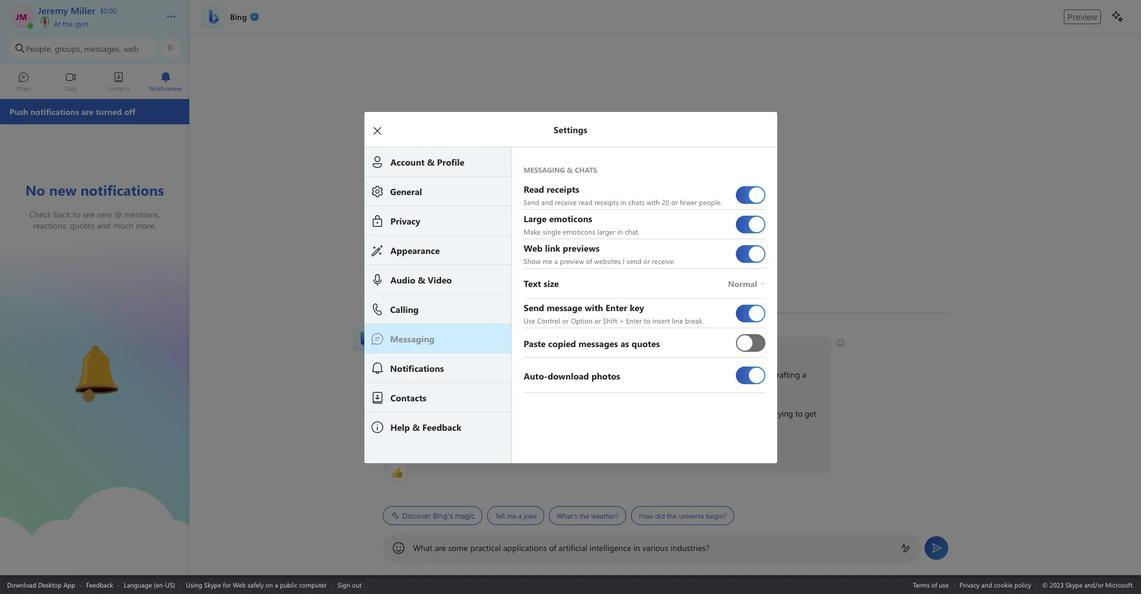 Task type: vqa. For each thing, say whether or not it's contained in the screenshot.
TRENDS to the right
no



Task type: locate. For each thing, give the bounding box(es) containing it.
2 vertical spatial i
[[564, 408, 566, 419]]

the inside button
[[579, 511, 589, 521]]

type up curious
[[432, 369, 447, 380]]

i'm
[[389, 408, 400, 419], [463, 408, 474, 419], [744, 408, 755, 419]]

discover
[[402, 512, 431, 520]]

hey, this is bing ! how can i help you today?
[[389, 343, 544, 354]]

i
[[623, 256, 624, 266], [482, 343, 484, 354], [564, 408, 566, 419]]

can
[[468, 343, 480, 354]]

the right did
[[667, 511, 676, 521]]

me inside messaging dialog
[[542, 256, 552, 266]]

kids.
[[449, 382, 464, 393]]

get right trying
[[805, 408, 816, 419]]

1 horizontal spatial i
[[564, 408, 566, 419]]

chats
[[628, 197, 644, 207]]

the
[[63, 19, 73, 28], [579, 511, 589, 521], [667, 511, 676, 521]]

how right the "!"
[[449, 343, 465, 354]]

0 vertical spatial type
[[432, 369, 447, 380]]

is
[[421, 343, 426, 354]]

restaurants
[[557, 369, 596, 380]]

to right enter
[[644, 316, 650, 325]]

curious
[[421, 382, 446, 393]]

what are some practical applications of artificial intelligence in various industries?
[[413, 543, 710, 554]]

with inside messaging dialog
[[646, 197, 660, 207]]

1 vertical spatial how
[[639, 511, 653, 521]]

0 horizontal spatial with
[[597, 382, 612, 393]]

receive.
[[652, 256, 675, 266]]

control
[[537, 316, 560, 325]]

2 get from the left
[[805, 408, 816, 419]]

0 horizontal spatial i'm
[[389, 408, 400, 419]]

or left shift
[[594, 316, 601, 325]]

0 horizontal spatial type
[[432, 369, 447, 380]]

trip
[[711, 369, 723, 380]]

a inside ask me any type of question, like finding vegan restaurants in cambridge, itinerary for your trip to europe or drafting a story for curious kids. in groups, remember to mention me with @bing. i'm an ai preview, so i'm still learning. sometimes i might say something weird. don't get mad at me, i'm just trying to get better! if you want to start over, type
[[802, 369, 806, 380]]

1 horizontal spatial groups,
[[475, 382, 502, 393]]

me right "tell"
[[507, 511, 516, 521]]

intelligence
[[590, 543, 631, 554]]

terms
[[913, 581, 930, 589]]

today?
[[519, 343, 542, 354]]

send
[[626, 256, 641, 266]]

0 vertical spatial for
[[681, 369, 691, 380]]

i right can
[[482, 343, 484, 354]]

of right preview
[[586, 256, 592, 266]]

a
[[554, 256, 558, 266], [802, 369, 806, 380], [518, 511, 522, 521], [275, 581, 278, 589]]

1 horizontal spatial with
[[646, 197, 660, 207]]

to
[[644, 316, 650, 325], [726, 369, 733, 380], [543, 382, 550, 393], [795, 408, 802, 419], [430, 447, 438, 458]]

1 vertical spatial with
[[597, 382, 612, 393]]

with left the 20 at the top right
[[646, 197, 660, 207]]

1 horizontal spatial the
[[579, 511, 589, 521]]

0 horizontal spatial you
[[396, 447, 409, 458]]

a right drafting
[[802, 369, 806, 380]]

drafting
[[772, 369, 800, 380]]

and left cookie
[[981, 581, 992, 589]]

messages,
[[84, 43, 121, 54]]

groups, down the like
[[475, 382, 502, 393]]

and inside messaging dialog
[[541, 197, 553, 207]]

web
[[233, 581, 246, 589]]

(openhands)
[[743, 446, 787, 458]]

+
[[619, 316, 624, 325]]

0 horizontal spatial for
[[223, 581, 231, 589]]

for left your
[[681, 369, 691, 380]]

in right the restaurants
[[599, 369, 605, 380]]

groups,
[[55, 43, 82, 54], [475, 382, 502, 393]]

me left any
[[404, 369, 415, 380]]

1 vertical spatial for
[[409, 382, 419, 393]]

0 vertical spatial groups,
[[55, 43, 82, 54]]

some
[[448, 543, 468, 554]]

0 vertical spatial i
[[623, 256, 624, 266]]

make
[[523, 227, 540, 236]]

a left the joke
[[518, 511, 522, 521]]

using skype for web safely on a public computer link
[[186, 581, 327, 589]]

how did the universe begin? button
[[631, 507, 734, 525]]

i'm left just
[[744, 408, 755, 419]]

i'm left an
[[389, 408, 400, 419]]

line
[[672, 316, 683, 325]]

am
[[415, 327, 426, 336]]

1 vertical spatial type
[[476, 447, 492, 458]]

you
[[504, 343, 517, 354], [396, 447, 409, 458]]

ask
[[389, 369, 402, 380]]

sign
[[338, 581, 350, 589]]

Auto-download photos checkbox
[[736, 362, 765, 389]]

or right the 20 at the top right
[[671, 197, 678, 207]]

a inside button
[[518, 511, 522, 521]]

me for preview
[[542, 256, 552, 266]]

a left preview
[[554, 256, 558, 266]]

and for privacy
[[981, 581, 992, 589]]

with left @bing.
[[597, 382, 612, 393]]

you right help
[[504, 343, 517, 354]]

0 vertical spatial and
[[541, 197, 553, 207]]

for
[[681, 369, 691, 380], [409, 382, 419, 393], [223, 581, 231, 589]]

safely
[[248, 581, 264, 589]]

0 horizontal spatial i
[[482, 343, 484, 354]]

question,
[[458, 369, 491, 380]]

2 horizontal spatial i'm
[[744, 408, 755, 419]]

or
[[671, 197, 678, 207], [643, 256, 650, 266], [562, 316, 569, 325], [594, 316, 601, 325], [762, 369, 770, 380]]

show
[[523, 256, 540, 266]]

1 vertical spatial groups,
[[475, 382, 502, 393]]

universe
[[678, 511, 704, 521]]

might
[[568, 408, 589, 419]]

to right the trip
[[726, 369, 733, 380]]

in left chats
[[620, 197, 626, 207]]

learning.
[[490, 408, 520, 419]]

an
[[402, 408, 411, 419]]

using skype for web safely on a public computer
[[186, 581, 327, 589]]

did
[[655, 511, 665, 521]]

mention
[[552, 382, 582, 393]]

of up kids.
[[449, 369, 456, 380]]

break.
[[685, 316, 704, 325]]

me,
[[729, 408, 742, 419]]

weird.
[[645, 408, 666, 419]]

or left option
[[562, 316, 569, 325]]

ai
[[413, 408, 420, 419]]

i'm right so
[[463, 408, 474, 419]]

1 vertical spatial i
[[482, 343, 484, 354]]

me inside tell me a joke button
[[507, 511, 516, 521]]

use control or option or shift + enter to insert line break.
[[523, 316, 704, 325]]

0 horizontal spatial the
[[63, 19, 73, 28]]

you right if
[[396, 447, 409, 458]]

desktop
[[38, 581, 62, 589]]

0 vertical spatial with
[[646, 197, 660, 207]]

send and receive read receipts in chats with 20 or fewer people.
[[523, 197, 722, 207]]

or right the send on the right
[[643, 256, 650, 266]]

1 horizontal spatial i'm
[[463, 408, 474, 419]]

industries?
[[671, 543, 710, 554]]

in inside ask me any type of question, like finding vegan restaurants in cambridge, itinerary for your trip to europe or drafting a story for curious kids. in groups, remember to mention me with @bing. i'm an ai preview, so i'm still learning. sometimes i might say something weird. don't get mad at me, i'm just trying to get better! if you want to start over, type
[[599, 369, 605, 380]]

computer
[[299, 581, 327, 589]]

and
[[541, 197, 553, 207], [981, 581, 992, 589]]

language (en-us)
[[124, 581, 175, 589]]

to right trying
[[795, 408, 802, 419]]

or inside ask me any type of question, like finding vegan restaurants in cambridge, itinerary for your trip to europe or drafting a story for curious kids. in groups, remember to mention me with @bing. i'm an ai preview, so i'm still learning. sometimes i might say something weird. don't get mad at me, i'm just trying to get better! if you want to start over, type
[[762, 369, 770, 380]]

download desktop app link
[[7, 581, 75, 589]]

groups, down the at the gym
[[55, 43, 82, 54]]

2 vertical spatial for
[[223, 581, 231, 589]]

type right over,
[[476, 447, 492, 458]]

1 vertical spatial you
[[396, 447, 409, 458]]

get
[[689, 408, 700, 419], [805, 408, 816, 419]]

tab list
[[0, 67, 189, 99]]

language (en-us) link
[[124, 581, 175, 589]]

skype
[[204, 581, 221, 589]]

what
[[413, 543, 433, 554]]

how
[[449, 343, 465, 354], [639, 511, 653, 521]]

0 vertical spatial you
[[504, 343, 517, 354]]

what's
[[556, 511, 577, 521]]

using
[[186, 581, 202, 589]]

so
[[453, 408, 461, 419]]

0 vertical spatial how
[[449, 343, 465, 354]]

i left might at bottom
[[564, 408, 566, 419]]

1 vertical spatial and
[[981, 581, 992, 589]]

1 horizontal spatial and
[[981, 581, 992, 589]]

artificial
[[559, 543, 587, 554]]

1 horizontal spatial get
[[805, 408, 816, 419]]

the right at
[[63, 19, 73, 28]]

1 horizontal spatial type
[[476, 447, 492, 458]]

emoticons
[[563, 227, 595, 236]]

with inside ask me any type of question, like finding vegan restaurants in cambridge, itinerary for your trip to europe or drafting a story for curious kids. in groups, remember to mention me with @bing. i'm an ai preview, so i'm still learning. sometimes i might say something weird. don't get mad at me, i'm just trying to get better! if you want to start over, type
[[597, 382, 612, 393]]

get left mad
[[689, 408, 700, 419]]

to inside messaging dialog
[[644, 316, 650, 325]]

i left the send on the right
[[623, 256, 624, 266]]

me right show
[[542, 256, 552, 266]]

0 horizontal spatial groups,
[[55, 43, 82, 54]]

people, groups, messages, web button
[[9, 38, 156, 59]]

Read receipts, Send and receive read receipts in chats with 20 or fewer people. checkbox
[[736, 181, 765, 208]]

0 horizontal spatial get
[[689, 408, 700, 419]]

make single emoticons larger in chat.
[[523, 227, 639, 236]]

for right story
[[409, 382, 419, 393]]

receipts
[[594, 197, 619, 207]]

1 horizontal spatial you
[[504, 343, 517, 354]]

people,
[[26, 43, 52, 54]]

me down the restaurants
[[584, 382, 595, 393]]

for left web
[[223, 581, 231, 589]]

the right what's
[[579, 511, 589, 521]]

newtopic
[[494, 447, 527, 458]]

how inside button
[[639, 511, 653, 521]]

or right europe
[[762, 369, 770, 380]]

1 horizontal spatial how
[[639, 511, 653, 521]]

better!
[[389, 421, 412, 432]]

2 horizontal spatial i
[[623, 256, 624, 266]]

your
[[693, 369, 709, 380]]

groups, inside button
[[55, 43, 82, 54]]

how left did
[[639, 511, 653, 521]]

and right send
[[541, 197, 553, 207]]

0 horizontal spatial and
[[541, 197, 553, 207]]

of inside messaging dialog
[[586, 256, 592, 266]]

messaging dialog
[[364, 112, 795, 464]]



Task type: describe. For each thing, give the bounding box(es) containing it.
websites
[[594, 256, 621, 266]]

privacy and cookie policy link
[[960, 581, 1031, 589]]

2 horizontal spatial the
[[667, 511, 676, 521]]

ask me any type of question, like finding vegan restaurants in cambridge, itinerary for your trip to europe or drafting a story for curious kids. in groups, remember to mention me with @bing. i'm an ai preview, so i'm still learning. sometimes i might say something weird. don't get mad at me, i'm just trying to get better! if you want to start over, type
[[389, 369, 818, 458]]

use
[[939, 581, 949, 589]]

any
[[417, 369, 430, 380]]

remember
[[504, 382, 540, 393]]

joke
[[524, 511, 536, 521]]

receive
[[555, 197, 577, 207]]

3 i'm from the left
[[744, 408, 755, 419]]

tell me a joke
[[495, 511, 536, 521]]

people.
[[699, 197, 722, 207]]

a right "on" at left bottom
[[275, 581, 278, 589]]

magic
[[455, 512, 475, 520]]

of inside ask me any type of question, like finding vegan restaurants in cambridge, itinerary for your trip to europe or drafting a story for curious kids. in groups, remember to mention me with @bing. i'm an ai preview, so i'm still learning. sometimes i might say something weird. don't get mad at me, i'm just trying to get better! if you want to start over, type
[[449, 369, 456, 380]]

download
[[7, 581, 36, 589]]

bing,
[[382, 327, 398, 336]]

us)
[[165, 581, 175, 589]]

web
[[124, 43, 139, 54]]

preview,
[[422, 408, 451, 419]]

still
[[476, 408, 488, 419]]

sometimes
[[523, 408, 562, 419]]

begin?
[[706, 511, 727, 521]]

bing, 9:24 am
[[382, 327, 426, 336]]

preview
[[1068, 12, 1098, 22]]

tell me a joke button
[[487, 507, 544, 525]]

at the gym button
[[38, 17, 155, 28]]

of left artificial
[[549, 543, 556, 554]]

applications
[[503, 543, 547, 554]]

trying
[[772, 408, 793, 419]]

in left chat.
[[617, 227, 623, 236]]

enter
[[626, 316, 642, 325]]

1 i'm from the left
[[389, 408, 400, 419]]

cookie
[[994, 581, 1013, 589]]

feedback
[[86, 581, 113, 589]]

what's the weather? button
[[549, 507, 626, 525]]

over,
[[458, 447, 474, 458]]

me for joke
[[507, 511, 516, 521]]

me for type
[[404, 369, 415, 380]]

1 horizontal spatial for
[[409, 382, 419, 393]]

itinerary
[[650, 369, 679, 380]]

like
[[493, 369, 505, 380]]

if
[[389, 447, 394, 458]]

fewer
[[680, 197, 697, 207]]

show me a preview of websites i send or receive.
[[523, 256, 675, 266]]

sign out link
[[338, 581, 362, 589]]

gym
[[75, 19, 88, 28]]

option
[[571, 316, 592, 325]]

(en-
[[154, 581, 165, 589]]

practical
[[470, 543, 501, 554]]

just
[[757, 408, 770, 419]]

9:24
[[400, 327, 413, 336]]

discover bing's magic
[[402, 512, 475, 520]]

public
[[280, 581, 297, 589]]

single
[[542, 227, 561, 236]]

larger
[[597, 227, 615, 236]]

start
[[440, 447, 456, 458]]

i inside ask me any type of question, like finding vegan restaurants in cambridge, itinerary for your trip to europe or drafting a story for curious kids. in groups, remember to mention me with @bing. i'm an ai preview, so i'm still learning. sometimes i might say something weird. don't get mad at me, i'm just trying to get better! if you want to start over, type
[[564, 408, 566, 419]]

2 horizontal spatial for
[[681, 369, 691, 380]]

@bing.
[[614, 382, 640, 393]]

1 get from the left
[[689, 408, 700, 419]]

Type a message text field
[[413, 543, 891, 554]]

various
[[643, 543, 668, 554]]

Send message with Enter key, Use Control or Option or Shift + Enter to insert line break. checkbox
[[736, 300, 765, 327]]

Web link previews, Show me a preview of websites I send or receive. checkbox
[[736, 240, 765, 267]]

use
[[523, 316, 535, 325]]

read
[[578, 197, 592, 207]]

hey,
[[389, 343, 404, 354]]

to down vegan at the left of page
[[543, 382, 550, 393]]

Large emoticons, Make single emoticons larger in chat. checkbox
[[736, 211, 765, 238]]

in left various on the bottom of the page
[[634, 543, 640, 554]]

a inside dialog
[[554, 256, 558, 266]]

story
[[389, 382, 407, 393]]

what's the weather?
[[556, 511, 619, 521]]

say
[[591, 408, 603, 419]]

in
[[466, 382, 473, 393]]

the for at
[[63, 19, 73, 28]]

privacy
[[960, 581, 980, 589]]

people, groups, messages, web
[[26, 43, 139, 54]]

(smileeyes)
[[546, 343, 584, 354]]

sign out
[[338, 581, 362, 589]]

you inside ask me any type of question, like finding vegan restaurants in cambridge, itinerary for your trip to europe or drafting a story for curious kids. in groups, remember to mention me with @bing. i'm an ai preview, so i'm still learning. sometimes i might say something weird. don't get mad at me, i'm just trying to get better! if you want to start over, type
[[396, 447, 409, 458]]

of left use on the right of page
[[932, 581, 937, 589]]

2 i'm from the left
[[463, 408, 474, 419]]

Paste copied messages as quotes checkbox
[[736, 329, 765, 357]]

and for send
[[541, 197, 553, 207]]

tell
[[495, 511, 505, 521]]

groups, inside ask me any type of question, like finding vegan restaurants in cambridge, itinerary for your trip to europe or drafting a story for curious kids. in groups, remember to mention me with @bing. i'm an ai preview, so i'm still learning. sometimes i might say something weird. don't get mad at me, i'm just trying to get better! if you want to start over, type
[[475, 382, 502, 393]]

language
[[124, 581, 152, 589]]

the for what's
[[579, 511, 589, 521]]

this
[[406, 343, 419, 354]]

at the gym
[[52, 19, 88, 28]]

shift
[[603, 316, 617, 325]]

privacy and cookie policy
[[960, 581, 1031, 589]]

finding
[[507, 369, 532, 380]]

i inside dialog
[[623, 256, 624, 266]]

to left start
[[430, 447, 438, 458]]

bell
[[59, 341, 74, 353]]

0 horizontal spatial how
[[449, 343, 465, 354]]

20
[[662, 197, 669, 207]]

something
[[605, 408, 642, 419]]

europe
[[735, 369, 760, 380]]

send
[[523, 197, 539, 207]]



